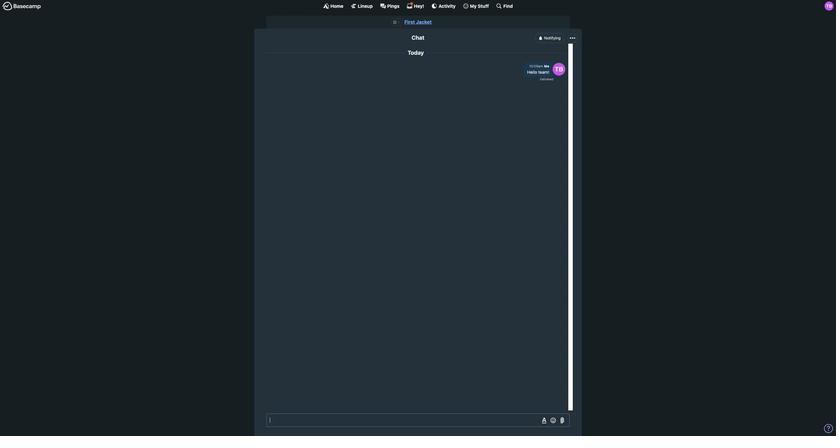 Task type: describe. For each thing, give the bounding box(es) containing it.
find button
[[496, 3, 513, 9]]

my
[[470, 3, 477, 9]]

pings button
[[380, 3, 400, 9]]

10:09am
[[530, 64, 543, 68]]

lineup
[[358, 3, 373, 9]]

10:09am hello team!
[[528, 64, 550, 75]]

home
[[331, 3, 344, 9]]

pings
[[387, 3, 400, 9]]

notifying link
[[535, 33, 565, 43]]

activity
[[439, 3, 456, 9]]

first
[[405, 19, 415, 25]]

tyler black image inside main element
[[825, 2, 834, 11]]

chat
[[412, 34, 425, 41]]



Task type: vqa. For each thing, say whether or not it's contained in the screenshot.
'Today'
yes



Task type: locate. For each thing, give the bounding box(es) containing it.
1 vertical spatial tyler black image
[[553, 63, 566, 76]]

notifying
[[545, 36, 561, 40]]

10:09am link
[[530, 64, 543, 68]]

None text field
[[266, 414, 570, 428]]

first jacket
[[405, 19, 432, 25]]

home link
[[323, 3, 344, 9]]

lineup link
[[351, 3, 373, 9]]

activity link
[[432, 3, 456, 9]]

team!
[[539, 70, 550, 75]]

0 vertical spatial tyler black image
[[825, 2, 834, 11]]

switch accounts image
[[2, 2, 41, 11]]

hello
[[528, 70, 538, 75]]

hey!
[[414, 3, 424, 9]]

10:09am element
[[530, 64, 543, 68]]

jacket
[[416, 19, 432, 25]]

hey! button
[[407, 2, 424, 9]]

main element
[[0, 0, 837, 12]]

1 horizontal spatial tyler black image
[[825, 2, 834, 11]]

today
[[408, 49, 424, 56]]

stuff
[[478, 3, 489, 9]]

my stuff button
[[463, 3, 489, 9]]

tyler black image
[[825, 2, 834, 11], [553, 63, 566, 76]]

find
[[504, 3, 513, 9]]

first jacket link
[[405, 19, 432, 25]]

my stuff
[[470, 3, 489, 9]]

0 horizontal spatial tyler black image
[[553, 63, 566, 76]]



